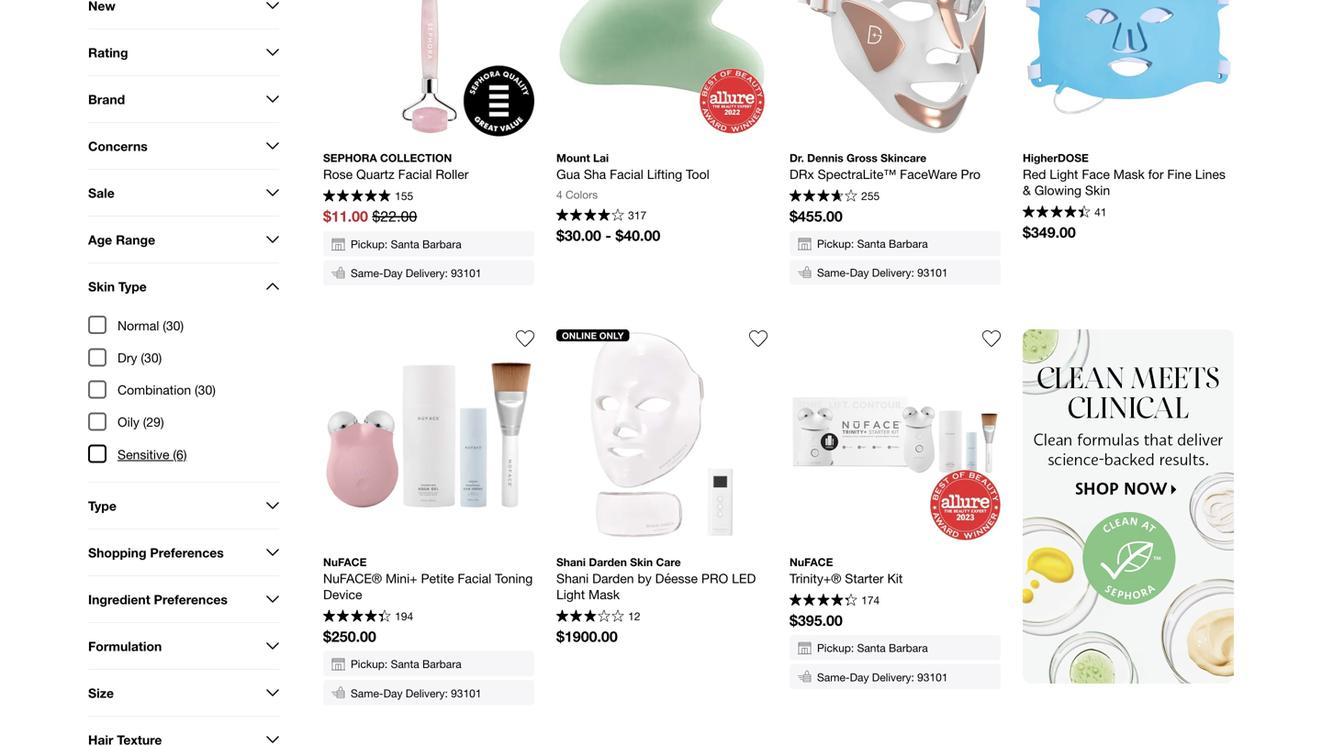 Task type: locate. For each thing, give the bounding box(es) containing it.
rose
[[323, 166, 353, 182]]

nuface®
[[323, 571, 382, 586]]

preferences down shopping preferences dropdown button
[[154, 592, 228, 607]]

barbara down the roller
[[422, 238, 462, 251]]

same-day delivery: 93101 down 194
[[351, 687, 482, 700]]

2 horizontal spatial facial
[[610, 166, 644, 182]]

1 horizontal spatial light
[[1050, 166, 1078, 182]]

2 vertical spatial 4.5 stars element
[[323, 610, 391, 625]]

2 vertical spatial (30)
[[195, 383, 216, 398]]

santa down 255
[[857, 237, 886, 250]]

1 vertical spatial type
[[88, 498, 116, 514]]

normal
[[118, 318, 159, 333]]

(30) for combination (30)
[[195, 383, 216, 398]]

same- for $395.00
[[817, 671, 850, 684]]

light inside shani darden skin care shani darden by déesse pro led light mask
[[556, 587, 585, 602]]

facial down collection
[[398, 166, 432, 182]]

0 vertical spatial mask
[[1114, 166, 1145, 182]]

preferences up ingredient preferences button
[[150, 545, 224, 560]]

nuface up trinity+®
[[790, 556, 833, 569]]

facial
[[398, 166, 432, 182], [610, 166, 644, 182], [458, 571, 491, 586]]

1 horizontal spatial skin
[[630, 556, 653, 569]]

facial for $22.00
[[398, 166, 432, 182]]

255
[[862, 190, 880, 203]]

1 horizontal spatial facial
[[458, 571, 491, 586]]

0 horizontal spatial light
[[556, 587, 585, 602]]

preferences for shopping preferences
[[150, 545, 224, 560]]

preferences inside shopping preferences dropdown button
[[150, 545, 224, 560]]

mount
[[556, 151, 590, 164]]

0 vertical spatial skin
[[1085, 183, 1110, 198]]

for
[[1148, 166, 1164, 182]]

0 vertical spatial (30)
[[163, 318, 184, 333]]

preferences inside ingredient preferences button
[[154, 592, 228, 607]]

4.5 stars element for $395.00
[[790, 594, 857, 609]]

day
[[850, 266, 869, 279], [383, 267, 403, 280], [850, 671, 869, 684], [383, 687, 403, 700]]

rating
[[88, 45, 128, 60]]

facial inside nuface nuface® mini+ petite facial toning device
[[458, 571, 491, 586]]

0 horizontal spatial skin
[[88, 279, 115, 294]]

day for $395.00
[[850, 671, 869, 684]]

155
[[395, 190, 413, 203]]

size
[[88, 686, 114, 701]]

255 reviews element
[[862, 190, 880, 203]]

type up shopping
[[88, 498, 116, 514]]

concerns
[[88, 138, 148, 154]]

0 vertical spatial preferences
[[150, 545, 224, 560]]

0 vertical spatial light
[[1050, 166, 1078, 182]]

gross
[[847, 151, 878, 164]]

light inside higherdose red light face mask for fine lines & glowing skin
[[1050, 166, 1078, 182]]

4.5 stars element for $250.00
[[323, 610, 391, 625]]

same-day delivery: 93101 down '174'
[[817, 671, 948, 684]]

day down 194
[[383, 687, 403, 700]]

same- down the $395.00
[[817, 671, 850, 684]]

0 horizontal spatial type
[[88, 498, 116, 514]]

preferences for ingredient preferences
[[154, 592, 228, 607]]

facial inside mount lai gua sha facial lifting tool 4 colors
[[610, 166, 644, 182]]

ingredient preferences button
[[88, 577, 279, 623]]

delivery: down 194
[[406, 687, 448, 700]]

lai
[[593, 151, 609, 164]]

1 horizontal spatial type
[[118, 279, 147, 294]]

mask up the 3 stars element
[[589, 587, 620, 602]]

skin type button
[[88, 264, 279, 309]]

shani
[[556, 556, 586, 569], [556, 571, 589, 586]]

combination (30)
[[118, 383, 216, 398]]

dry
[[118, 350, 137, 365]]

pickup: down $250.00
[[351, 658, 388, 671]]

$11.00
[[323, 207, 368, 225]]

starter
[[845, 571, 884, 586]]

mask
[[1114, 166, 1145, 182], [589, 587, 620, 602]]

darden
[[589, 556, 627, 569], [592, 571, 634, 586]]

petite
[[421, 571, 454, 586]]

same-
[[817, 266, 850, 279], [351, 267, 383, 280], [817, 671, 850, 684], [351, 687, 383, 700]]

light up glowing
[[1050, 166, 1078, 182]]

1 vertical spatial (30)
[[141, 350, 162, 365]]

delivery: down '$22.00'
[[406, 267, 448, 280]]

1 vertical spatial preferences
[[154, 592, 228, 607]]

pickup: santa barbara for $455.00
[[817, 237, 928, 250]]

pickup: down the $395.00
[[817, 642, 854, 655]]

same- for $455.00
[[817, 266, 850, 279]]

nuface up the nuface®
[[323, 556, 367, 569]]

higherdose red light face mask for fine lines & glowing skin
[[1023, 151, 1229, 198]]

1 vertical spatial mask
[[589, 587, 620, 602]]

facial for 317
[[610, 166, 644, 182]]

(30) right dry
[[141, 350, 162, 365]]

$349.00
[[1023, 223, 1076, 241]]

4 stars element
[[556, 209, 624, 223]]

1 vertical spatial light
[[556, 587, 585, 602]]

barbara for $395.00
[[889, 642, 928, 655]]

1 horizontal spatial mask
[[1114, 166, 1145, 182]]

delivery: down 255 reviews element
[[872, 266, 914, 279]]

4.5 stars element up $250.00
[[323, 610, 391, 625]]

1 vertical spatial darden
[[592, 571, 634, 586]]

oily (29)
[[118, 415, 164, 430]]

nuface inside nuface nuface® mini+ petite facial toning device
[[323, 556, 367, 569]]

preferences
[[150, 545, 224, 560], [154, 592, 228, 607]]

day down 255
[[850, 266, 869, 279]]

type up normal on the top left of the page
[[118, 279, 147, 294]]

1 horizontal spatial 4.5 stars element
[[790, 594, 857, 609]]

spectralite™
[[818, 166, 896, 182]]

pickup: down the $455.00
[[817, 237, 854, 250]]

174 reviews element
[[862, 594, 880, 607]]

face
[[1082, 166, 1110, 182]]

$395.00
[[790, 612, 843, 629]]

93101 for $455.00
[[917, 266, 948, 279]]

2 nuface from the left
[[790, 556, 833, 569]]

2 horizontal spatial 4.5 stars element
[[1023, 206, 1091, 220]]

nuface
[[323, 556, 367, 569], [790, 556, 833, 569]]

skin down age
[[88, 279, 115, 294]]

gua
[[556, 166, 580, 182]]

0 horizontal spatial facial
[[398, 166, 432, 182]]

same- down the $455.00
[[817, 266, 850, 279]]

facial right petite
[[458, 571, 491, 586]]

day down '$22.00'
[[383, 267, 403, 280]]

delivery:
[[872, 266, 914, 279], [406, 267, 448, 280], [872, 671, 914, 684], [406, 687, 448, 700]]

roller
[[436, 166, 469, 182]]

(30)
[[163, 318, 184, 333], [141, 350, 162, 365], [195, 383, 216, 398]]

4.5 stars element up $349.00
[[1023, 206, 1091, 220]]

brand button
[[88, 76, 279, 122]]

light up the 3 stars element
[[556, 587, 585, 602]]

mount lai gua sha facial lifting tool 4 colors
[[556, 151, 710, 201]]

1 horizontal spatial (30)
[[163, 318, 184, 333]]

skin down face
[[1085, 183, 1110, 198]]

delivery: for $250.00
[[406, 687, 448, 700]]

sign in to love nuface - nuface® mini+ petite facial toning device image
[[516, 330, 534, 348]]

2 shani from the top
[[556, 571, 589, 586]]

santa down '$22.00'
[[391, 238, 419, 251]]

mask left for
[[1114, 166, 1145, 182]]

facial right sha in the left top of the page
[[610, 166, 644, 182]]

0 vertical spatial shani
[[556, 556, 586, 569]]

93101
[[917, 266, 948, 279], [451, 267, 482, 280], [917, 671, 948, 684], [451, 687, 482, 700]]

1 nuface from the left
[[323, 556, 367, 569]]

pickup: for $395.00
[[817, 642, 854, 655]]

3.5 stars element
[[790, 189, 857, 204]]

4.5 stars element up the $395.00
[[790, 594, 857, 609]]

santa for $455.00
[[857, 237, 886, 250]]

(30) right normal on the top left of the page
[[163, 318, 184, 333]]

darden left by
[[592, 571, 634, 586]]

déesse
[[655, 571, 698, 586]]

delivery: down '174'
[[872, 671, 914, 684]]

0 horizontal spatial (30)
[[141, 350, 162, 365]]

(30) right combination
[[195, 383, 216, 398]]

skin up by
[[630, 556, 653, 569]]

day down '174'
[[850, 671, 869, 684]]

sensitive (6)
[[118, 447, 187, 462]]

155 reviews element
[[395, 190, 413, 203]]

same-day delivery: 93101 for $395.00
[[817, 671, 948, 684]]

1 vertical spatial 4.5 stars element
[[790, 594, 857, 609]]

0 horizontal spatial nuface
[[323, 556, 367, 569]]

317
[[628, 209, 647, 222]]

barbara down faceware on the top
[[889, 237, 928, 250]]

2 horizontal spatial (30)
[[195, 383, 216, 398]]

same-day delivery: 93101 down '$22.00'
[[351, 267, 482, 280]]

shani darden skin care - shani darden by déesse pro led light mask image
[[556, 330, 768, 541]]

santa down 194 reviews element
[[391, 658, 419, 671]]

santa for $250.00
[[391, 658, 419, 671]]

same-day delivery: 93101 down 255
[[817, 266, 948, 279]]

light
[[1050, 166, 1078, 182], [556, 587, 585, 602]]

collection
[[380, 151, 452, 164]]

pickup: santa barbara down 174 reviews element
[[817, 642, 928, 655]]

shani darden skin care shani darden by déesse pro led light mask
[[556, 556, 760, 602]]

1 vertical spatial shani
[[556, 571, 589, 586]]

1 horizontal spatial nuface
[[790, 556, 833, 569]]

$250.00
[[323, 628, 376, 646]]

barbara down petite
[[422, 658, 462, 671]]

12
[[628, 610, 641, 623]]

santa down 174 reviews element
[[857, 642, 886, 655]]

nuface inside nuface trinity+® starter kit
[[790, 556, 833, 569]]

pickup: santa barbara down 194 reviews element
[[351, 658, 462, 671]]

0 vertical spatial 4.5 stars element
[[1023, 206, 1091, 220]]

0 horizontal spatial 4.5 stars element
[[323, 610, 391, 625]]

mask inside shani darden skin care shani darden by déesse pro led light mask
[[589, 587, 620, 602]]

barbara for $455.00
[[889, 237, 928, 250]]

type
[[118, 279, 147, 294], [88, 498, 116, 514]]

2 horizontal spatial skin
[[1085, 183, 1110, 198]]

santa
[[857, 237, 886, 250], [391, 238, 419, 251], [857, 642, 886, 655], [391, 658, 419, 671]]

&
[[1023, 183, 1031, 198]]

pro
[[701, 571, 728, 586]]

pickup: santa barbara down 255 reviews element
[[817, 237, 928, 250]]

barbara down kit
[[889, 642, 928, 655]]

93101 for $395.00
[[917, 671, 948, 684]]

4.5 stars element
[[1023, 206, 1091, 220], [790, 594, 857, 609], [323, 610, 391, 625]]

0 horizontal spatial mask
[[589, 587, 620, 602]]

dr. dennis gross skincare drx spectralite™ faceware pro
[[790, 151, 981, 182]]

device
[[323, 587, 362, 602]]

darden up the 3 stars element
[[589, 556, 627, 569]]

barbara
[[889, 237, 928, 250], [422, 238, 462, 251], [889, 642, 928, 655], [422, 658, 462, 671]]

same- down $250.00
[[351, 687, 383, 700]]

pickup: santa barbara
[[817, 237, 928, 250], [351, 238, 462, 251], [817, 642, 928, 655], [351, 658, 462, 671]]

1 vertical spatial skin
[[88, 279, 115, 294]]

skin type
[[88, 279, 147, 294]]

facial inside sephora collection rose quartz facial roller
[[398, 166, 432, 182]]

pickup: santa barbara down '$22.00'
[[351, 238, 462, 251]]

2 vertical spatial skin
[[630, 556, 653, 569]]

0 vertical spatial type
[[118, 279, 147, 294]]

shopping
[[88, 545, 146, 560]]

mount lai - gua sha facial lifting tool image
[[556, 0, 768, 136]]

delivery: for $455.00
[[872, 266, 914, 279]]



Task type: vqa. For each thing, say whether or not it's contained in the screenshot.
NuFACE Trinity+® Starter Kit
yes



Task type: describe. For each thing, give the bounding box(es) containing it.
nuface trinity+® starter kit
[[790, 556, 903, 586]]

concerns button
[[88, 123, 279, 169]]

sephora collection rose quartz facial roller
[[323, 151, 469, 182]]

combination
[[118, 383, 191, 398]]

317 reviews element
[[628, 209, 647, 222]]

sign in to love shani darden skin care - shani darden by déesse pro led light mask image
[[749, 330, 768, 348]]

size button
[[88, 670, 279, 716]]

174
[[862, 594, 880, 607]]

same-day delivery: 93101 for $250.00
[[351, 687, 482, 700]]

nuface for $250.00
[[323, 556, 367, 569]]

colors
[[566, 188, 598, 201]]

online
[[562, 330, 597, 341]]

day for $250.00
[[383, 687, 403, 700]]

sephora collection - rose quartz facial roller image
[[323, 0, 534, 136]]

12 reviews element
[[628, 610, 641, 623]]

age range
[[88, 232, 155, 247]]

5 stars element
[[323, 189, 391, 204]]

skin inside higherdose red light face mask for fine lines & glowing skin
[[1085, 183, 1110, 198]]

formulation
[[88, 639, 162, 654]]

dr.
[[790, 151, 804, 164]]

$30.00
[[556, 227, 601, 244]]

range
[[116, 232, 155, 247]]

nuface - nuface® mini+ petite facial toning device image
[[323, 330, 534, 541]]

mini+
[[386, 571, 417, 586]]

lines
[[1195, 166, 1226, 182]]

(6)
[[173, 447, 187, 462]]

only
[[599, 330, 624, 341]]

brand
[[88, 92, 125, 107]]

shopping preferences
[[88, 545, 224, 560]]

sale button
[[88, 170, 279, 216]]

age range button
[[88, 217, 279, 263]]

trinity+®
[[790, 571, 842, 586]]

rating button
[[88, 29, 279, 75]]

faceware
[[900, 166, 957, 182]]

formulation button
[[88, 624, 279, 669]]

toning
[[495, 571, 533, 586]]

dennis
[[807, 151, 844, 164]]

higherdose - red light face mask for fine lines & glowing skin image
[[1023, 0, 1234, 136]]

sign in to love nuface - trinity+® starter kit image
[[983, 330, 1001, 348]]

1 shani from the top
[[556, 556, 586, 569]]

194
[[395, 610, 413, 623]]

dry (30)
[[118, 350, 162, 365]]

(30) for normal (30)
[[163, 318, 184, 333]]

by
[[638, 571, 652, 586]]

sensitive
[[118, 447, 169, 462]]

online only
[[562, 330, 624, 341]]

glowing
[[1035, 183, 1082, 198]]

santa for $395.00
[[857, 642, 886, 655]]

higherdose
[[1023, 151, 1089, 164]]

$455.00
[[790, 207, 843, 225]]

pro
[[961, 166, 981, 182]]

-
[[605, 227, 611, 244]]

93101 for $250.00
[[451, 687, 482, 700]]

pickup: for $455.00
[[817, 237, 854, 250]]

$11.00 $22.00
[[323, 207, 417, 225]]

drx
[[790, 166, 814, 182]]

same- down $11.00 $22.00
[[351, 267, 383, 280]]

pickup: down $11.00 $22.00
[[351, 238, 388, 251]]

normal (30)
[[118, 318, 184, 333]]

same- for $250.00
[[351, 687, 383, 700]]

mask inside higherdose red light face mask for fine lines & glowing skin
[[1114, 166, 1145, 182]]

pickup: santa barbara for $395.00
[[817, 642, 928, 655]]

nuface nuface® mini+ petite facial toning device
[[323, 556, 536, 602]]

nuface - trinity+® starter kit image
[[790, 330, 1001, 541]]

tool
[[686, 166, 710, 182]]

sale
[[88, 185, 115, 200]]

fine
[[1167, 166, 1192, 182]]

quartz
[[356, 166, 395, 182]]

$22.00
[[372, 208, 417, 225]]

lifting
[[647, 166, 682, 182]]

41 reviews element
[[1095, 206, 1107, 219]]

red
[[1023, 166, 1046, 182]]

(29)
[[143, 415, 164, 430]]

oily
[[118, 415, 139, 430]]

0 vertical spatial darden
[[589, 556, 627, 569]]

sephora
[[323, 151, 377, 164]]

194 reviews element
[[395, 610, 413, 623]]

delivery: for $395.00
[[872, 671, 914, 684]]

41
[[1095, 206, 1107, 219]]

$30.00 - $40.00
[[556, 227, 660, 244]]

skincare
[[881, 151, 927, 164]]

$1900.00
[[556, 628, 618, 646]]

skin inside dropdown button
[[88, 279, 115, 294]]

care
[[656, 556, 681, 569]]

4
[[556, 188, 563, 201]]

pickup: santa barbara for $250.00
[[351, 658, 462, 671]]

skin inside shani darden skin care shani darden by déesse pro led light mask
[[630, 556, 653, 569]]

(30) for dry (30)
[[141, 350, 162, 365]]

3 stars element
[[556, 610, 624, 625]]

led
[[732, 571, 756, 586]]

kit
[[887, 571, 903, 586]]

ingredient preferences
[[88, 592, 228, 607]]

clean meets clinical clean formulas deliver science-backed results shop now image
[[1023, 330, 1234, 684]]

shopping preferences button
[[88, 530, 279, 576]]

same-day delivery: 93101 for $455.00
[[817, 266, 948, 279]]

age
[[88, 232, 112, 247]]

nuface for $395.00
[[790, 556, 833, 569]]

barbara for $250.00
[[422, 658, 462, 671]]

dr. dennis gross skincare - drx spectralite™ faceware pro image
[[790, 0, 1001, 136]]

$40.00
[[616, 227, 660, 244]]

day for $455.00
[[850, 266, 869, 279]]

pickup: for $250.00
[[351, 658, 388, 671]]

ingredient
[[88, 592, 150, 607]]

4.5 stars element for $349.00
[[1023, 206, 1091, 220]]



